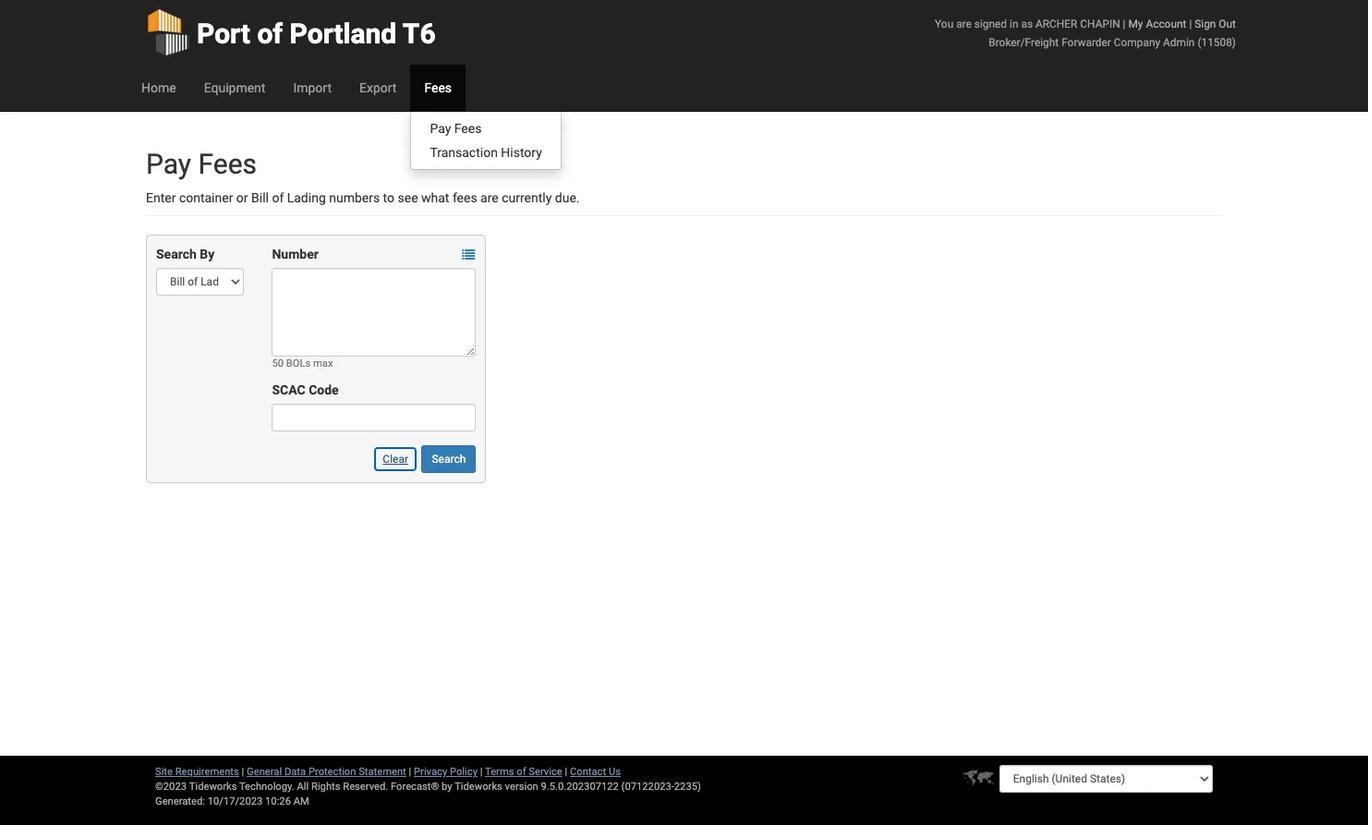 Task type: vqa. For each thing, say whether or not it's contained in the screenshot.
Code
yes



Task type: locate. For each thing, give the bounding box(es) containing it.
are right fees
[[481, 190, 499, 205]]

contact us link
[[570, 766, 621, 778]]

you are signed in as archer chapin | my account | sign out broker/freight forwarder company admin (11508)
[[935, 18, 1237, 49]]

scac
[[272, 383, 306, 397]]

in
[[1010, 18, 1019, 31]]

50
[[272, 358, 284, 370]]

©2023 tideworks
[[155, 781, 237, 793]]

| left general at bottom
[[242, 766, 244, 778]]

fees
[[453, 190, 478, 205]]

general data protection statement link
[[247, 766, 406, 778]]

2 vertical spatial fees
[[198, 148, 257, 180]]

transaction history link
[[412, 140, 561, 165]]

1 vertical spatial pay
[[146, 148, 191, 180]]

0 horizontal spatial pay
[[146, 148, 191, 180]]

0 horizontal spatial search
[[156, 247, 197, 262]]

port
[[197, 18, 250, 50]]

search inside button
[[432, 453, 466, 466]]

scac code
[[272, 383, 339, 397]]

10/17/2023
[[208, 796, 263, 808]]

site
[[155, 766, 173, 778]]

archer
[[1036, 18, 1078, 31]]

| up the 9.5.0.202307122
[[565, 766, 568, 778]]

0 vertical spatial search
[[156, 247, 197, 262]]

fees for pay fees
[[198, 148, 257, 180]]

bill
[[251, 190, 269, 205]]

search by
[[156, 247, 215, 262]]

home
[[141, 80, 176, 95]]

pay fees transaction history
[[430, 121, 542, 160]]

search right clear
[[432, 453, 466, 466]]

0 vertical spatial pay
[[430, 121, 451, 136]]

my
[[1129, 18, 1144, 31]]

search
[[156, 247, 197, 262], [432, 453, 466, 466]]

reserved.
[[343, 781, 388, 793]]

fees inside pay fees transaction history
[[455, 121, 482, 136]]

fees up the transaction
[[455, 121, 482, 136]]

of right port
[[257, 18, 283, 50]]

2 vertical spatial of
[[517, 766, 526, 778]]

1 horizontal spatial are
[[957, 18, 972, 31]]

pay inside pay fees transaction history
[[430, 121, 451, 136]]

1 vertical spatial fees
[[455, 121, 482, 136]]

t6
[[403, 18, 436, 50]]

what
[[421, 190, 450, 205]]

policy
[[450, 766, 478, 778]]

1 vertical spatial search
[[432, 453, 466, 466]]

are
[[957, 18, 972, 31], [481, 190, 499, 205]]

history
[[501, 145, 542, 160]]

1 vertical spatial are
[[481, 190, 499, 205]]

fees up or
[[198, 148, 257, 180]]

show list image
[[462, 249, 475, 262]]

pay up enter
[[146, 148, 191, 180]]

forwarder
[[1062, 36, 1112, 49]]

fees down t6
[[425, 80, 452, 95]]

to
[[383, 190, 395, 205]]

pay fees
[[146, 148, 257, 180]]

are right 'you'
[[957, 18, 972, 31]]

search for search
[[432, 453, 466, 466]]

fees
[[425, 80, 452, 95], [455, 121, 482, 136], [198, 148, 257, 180]]

search button
[[422, 446, 476, 473]]

1 horizontal spatial fees
[[425, 80, 452, 95]]

forecast®
[[391, 781, 439, 793]]

0 vertical spatial fees
[[425, 80, 452, 95]]

pay for pay fees transaction history
[[430, 121, 451, 136]]

due.
[[555, 190, 580, 205]]

account
[[1147, 18, 1187, 31]]

pay
[[430, 121, 451, 136], [146, 148, 191, 180]]

2 horizontal spatial fees
[[455, 121, 482, 136]]

us
[[609, 766, 621, 778]]

general
[[247, 766, 282, 778]]

max
[[313, 358, 333, 370]]

|
[[1124, 18, 1126, 31], [1190, 18, 1193, 31], [242, 766, 244, 778], [409, 766, 412, 778], [480, 766, 483, 778], [565, 766, 568, 778]]

1 horizontal spatial search
[[432, 453, 466, 466]]

0 horizontal spatial fees
[[198, 148, 257, 180]]

number
[[272, 247, 319, 262]]

0 vertical spatial are
[[957, 18, 972, 31]]

| left my
[[1124, 18, 1126, 31]]

terms of service link
[[485, 766, 563, 778]]

or
[[236, 190, 248, 205]]

0 vertical spatial of
[[257, 18, 283, 50]]

Number text field
[[272, 268, 476, 357]]

(11508)
[[1198, 36, 1237, 49]]

bols
[[286, 358, 311, 370]]

privacy
[[414, 766, 448, 778]]

| up tideworks
[[480, 766, 483, 778]]

by
[[442, 781, 453, 793]]

of right bill
[[272, 190, 284, 205]]

(07122023-
[[622, 781, 675, 793]]

container
[[179, 190, 233, 205]]

1 horizontal spatial pay
[[430, 121, 451, 136]]

of
[[257, 18, 283, 50], [272, 190, 284, 205], [517, 766, 526, 778]]

search left 'by'
[[156, 247, 197, 262]]

pay for pay fees
[[146, 148, 191, 180]]

am
[[294, 796, 309, 808]]

clear
[[383, 453, 409, 466]]

SCAC Code text field
[[272, 404, 476, 432]]

of up version
[[517, 766, 526, 778]]

pay up the transaction
[[430, 121, 451, 136]]

sign
[[1195, 18, 1217, 31]]

fees for pay fees transaction history
[[455, 121, 482, 136]]

lading
[[287, 190, 326, 205]]

currently
[[502, 190, 552, 205]]

of inside site requirements | general data protection statement | privacy policy | terms of service | contact us ©2023 tideworks technology. all rights reserved. forecast® by tideworks version 9.5.0.202307122 (07122023-2235) generated: 10/17/2023 10:26 am
[[517, 766, 526, 778]]



Task type: describe. For each thing, give the bounding box(es) containing it.
9.5.0.202307122
[[541, 781, 619, 793]]

you
[[935, 18, 954, 31]]

2235)
[[675, 781, 701, 793]]

pay fees link
[[412, 116, 561, 140]]

chapin
[[1081, 18, 1121, 31]]

data
[[285, 766, 306, 778]]

| up forecast®
[[409, 766, 412, 778]]

numbers
[[329, 190, 380, 205]]

0 horizontal spatial are
[[481, 190, 499, 205]]

all
[[297, 781, 309, 793]]

equipment
[[204, 80, 266, 95]]

technology.
[[239, 781, 295, 793]]

50 bols max
[[272, 358, 333, 370]]

clear button
[[373, 446, 419, 473]]

statement
[[359, 766, 406, 778]]

requirements
[[175, 766, 239, 778]]

admin
[[1164, 36, 1196, 49]]

export
[[360, 80, 397, 95]]

tideworks
[[455, 781, 503, 793]]

fees button
[[411, 65, 466, 111]]

signed
[[975, 18, 1008, 31]]

are inside you are signed in as archer chapin | my account | sign out broker/freight forwarder company admin (11508)
[[957, 18, 972, 31]]

export button
[[346, 65, 411, 111]]

broker/freight
[[989, 36, 1059, 49]]

port of portland t6 link
[[146, 0, 436, 65]]

10:26
[[265, 796, 291, 808]]

site requirements link
[[155, 766, 239, 778]]

protection
[[309, 766, 356, 778]]

version
[[505, 781, 539, 793]]

enter
[[146, 190, 176, 205]]

by
[[200, 247, 215, 262]]

portland
[[290, 18, 397, 50]]

1 vertical spatial of
[[272, 190, 284, 205]]

sign out link
[[1195, 18, 1237, 31]]

site requirements | general data protection statement | privacy policy | terms of service | contact us ©2023 tideworks technology. all rights reserved. forecast® by tideworks version 9.5.0.202307122 (07122023-2235) generated: 10/17/2023 10:26 am
[[155, 766, 701, 808]]

search for search by
[[156, 247, 197, 262]]

privacy policy link
[[414, 766, 478, 778]]

out
[[1219, 18, 1237, 31]]

my account link
[[1129, 18, 1187, 31]]

code
[[309, 383, 339, 397]]

transaction
[[430, 145, 498, 160]]

contact
[[570, 766, 606, 778]]

company
[[1115, 36, 1161, 49]]

| left sign
[[1190, 18, 1193, 31]]

service
[[529, 766, 563, 778]]

enter container or bill of lading numbers to see what fees are currently due.
[[146, 190, 580, 205]]

rights
[[311, 781, 341, 793]]

as
[[1022, 18, 1033, 31]]

port of portland t6
[[197, 18, 436, 50]]

equipment button
[[190, 65, 280, 111]]

fees inside popup button
[[425, 80, 452, 95]]

import
[[293, 80, 332, 95]]

generated:
[[155, 796, 205, 808]]

home button
[[128, 65, 190, 111]]

see
[[398, 190, 418, 205]]

terms
[[485, 766, 514, 778]]

import button
[[280, 65, 346, 111]]



